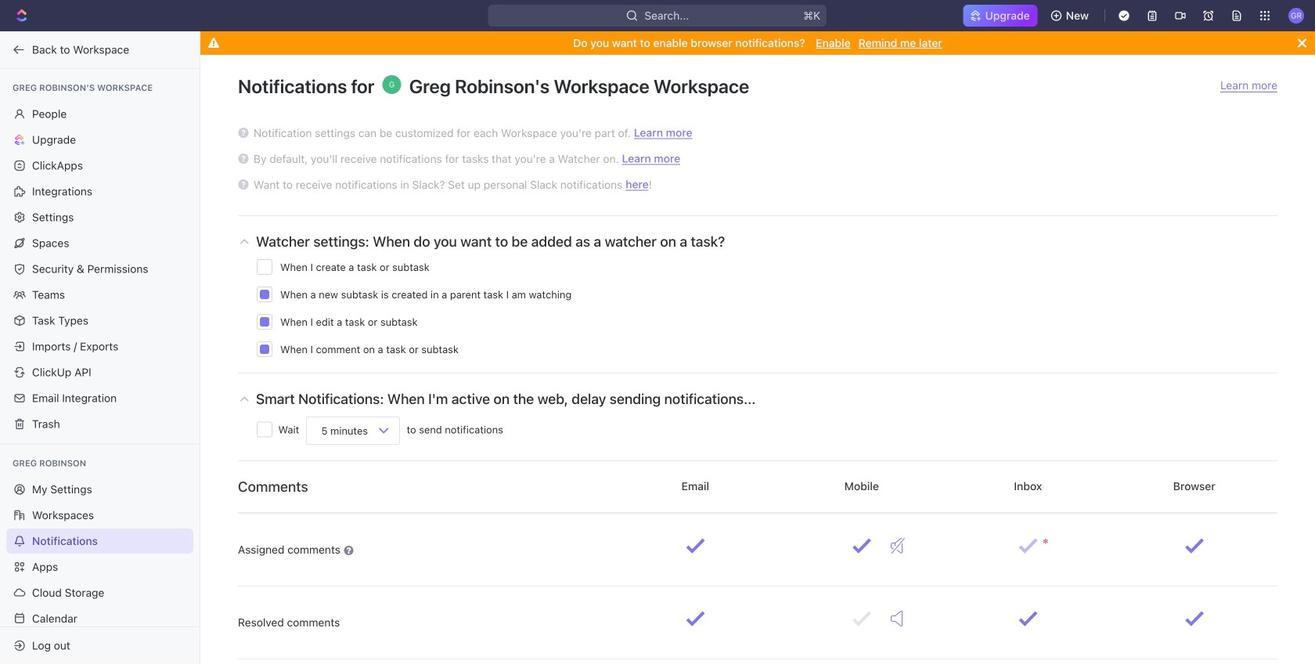 Task type: vqa. For each thing, say whether or not it's contained in the screenshot.
off IMAGE
yes



Task type: locate. For each thing, give the bounding box(es) containing it.
off image
[[891, 538, 905, 554]]



Task type: describe. For each thing, give the bounding box(es) containing it.
on image
[[891, 611, 903, 627]]



